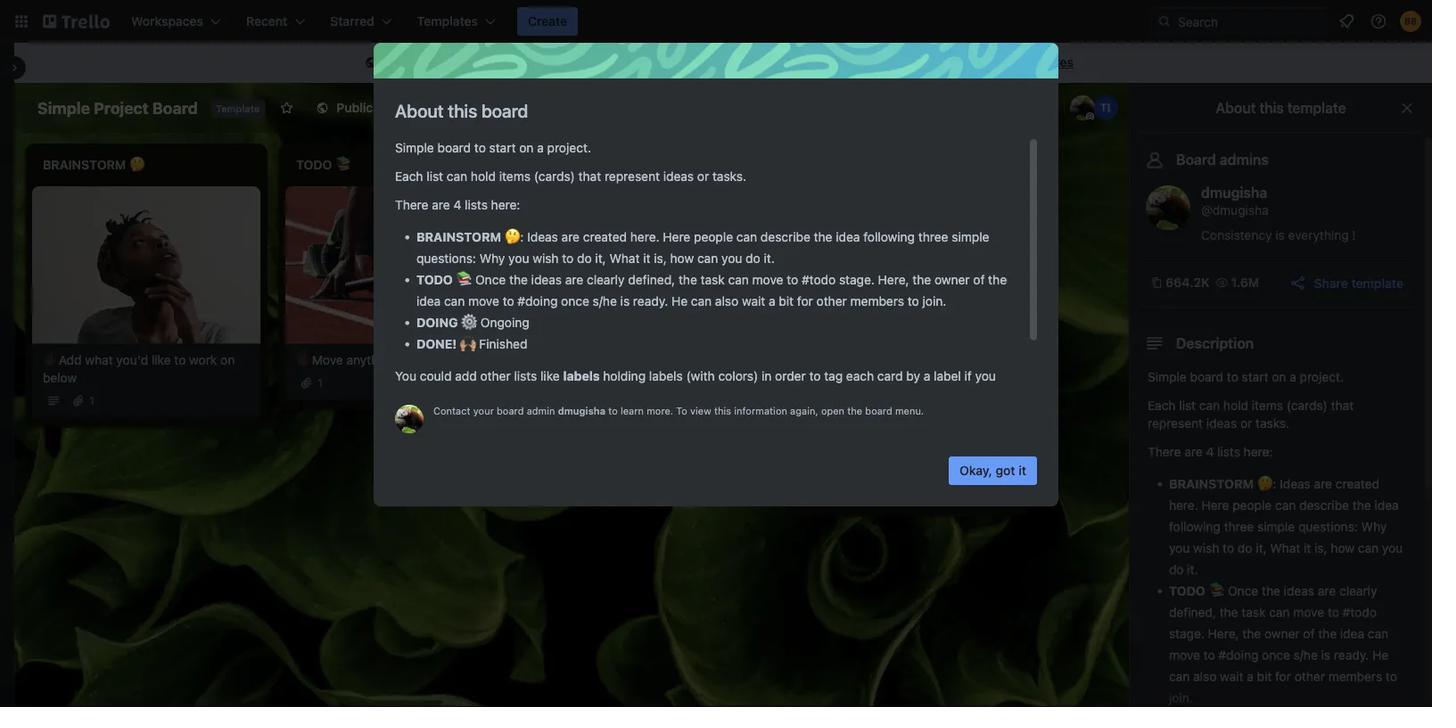 Task type: locate. For each thing, give the bounding box(es) containing it.
0 horizontal spatial this
[[448, 100, 477, 121]]

dmugisha up @dmugisha
[[1201, 184, 1268, 201]]

about up admins
[[1216, 99, 1256, 116]]

represent
[[605, 169, 660, 184], [1148, 416, 1203, 431]]

this up admins
[[1260, 99, 1284, 116]]

hold
[[471, 169, 496, 184], [1224, 398, 1249, 413]]

✋🏿 move anything 'ready' here link
[[296, 351, 503, 369]]

this
[[384, 55, 408, 70]]

1 vertical spatial items
[[1252, 398, 1283, 413]]

about for about this board
[[395, 100, 444, 121]]

this is a public template for anyone on the internet to copy.
[[384, 55, 724, 70]]

dmugisha (dmugisha) image down templates
[[1070, 95, 1095, 120]]

✋🏿 move anything that is actually started here
[[549, 352, 736, 385]]

1 horizontal spatial what
[[1270, 541, 1301, 556]]

hold down "customize views" icon
[[471, 169, 496, 184]]

project
[[94, 98, 149, 117]]

1 horizontal spatial each list can hold items (cards) that represent ideas or tasks.
[[1148, 398, 1354, 431]]

0 vertical spatial todo 📚
[[417, 272, 468, 287]]

1 horizontal spatial #todo
[[1343, 605, 1377, 620]]

✋🏿 inside the ✋🏿 add what you'd like to work on below
[[43, 352, 55, 367]]

1 horizontal spatial items
[[1252, 398, 1283, 413]]

ideas
[[663, 169, 694, 184], [531, 272, 562, 287], [1207, 416, 1237, 431], [1284, 584, 1315, 598]]

0 horizontal spatial brainstorm
[[417, 230, 501, 244]]

labels inside holding labels (with colors) in order to tag each card by a label if you wish.
[[649, 369, 683, 384]]

create inside create button
[[528, 14, 567, 29]]

here:
[[491, 198, 520, 212], [1244, 445, 1273, 459]]

0 horizontal spatial he
[[672, 294, 688, 309]]

holding labels (with colors) in order to tag each card by a label if you wish.
[[395, 369, 996, 401]]

anything for 'ready'
[[347, 352, 396, 367]]

anything
[[347, 352, 396, 367], [600, 352, 649, 367], [853, 352, 903, 367]]

dmugisha (dmugisha) image down wish.
[[395, 405, 424, 433]]

1 down ✋🏿 move anything 'ready' here
[[318, 377, 322, 389]]

move
[[752, 272, 784, 287], [468, 294, 499, 309], [1293, 605, 1325, 620], [1169, 648, 1200, 663]]

2 vertical spatial for
[[1275, 669, 1291, 684]]

board for board admins
[[1176, 151, 1216, 168]]

1 labels from the left
[[563, 369, 600, 384]]

#todo
[[802, 272, 836, 287], [1343, 605, 1377, 620]]

started
[[549, 370, 590, 385]]

1 horizontal spatial why
[[1362, 520, 1387, 534]]

stage.
[[839, 272, 875, 287], [1169, 627, 1205, 641]]

1 horizontal spatial this
[[714, 405, 731, 417]]

0 horizontal spatial it
[[643, 251, 651, 266]]

ready.
[[633, 294, 668, 309], [1334, 648, 1369, 663]]

here right done
[[835, 370, 861, 385]]

create for create board from template
[[746, 55, 785, 70]]

simple left project at the top left of the page
[[37, 98, 90, 117]]

here inside ✋🏿 move anything 'ready' here link
[[442, 352, 468, 367]]

this right view
[[714, 405, 731, 417]]

anything inside the ✋🏿 move anything from doing to done here
[[853, 352, 903, 367]]

share template
[[1314, 276, 1404, 290]]

you
[[509, 251, 529, 266], [722, 251, 742, 266], [975, 369, 996, 384], [1169, 541, 1190, 556], [1382, 541, 1403, 556]]

move inside the ✋🏿 move anything from doing to done here
[[819, 352, 850, 367]]

1 vertical spatial following
[[1169, 520, 1221, 534]]

tag
[[824, 369, 843, 384]]

2 labels from the left
[[649, 369, 683, 384]]

simple down description
[[1148, 370, 1187, 384]]

0 vertical spatial people
[[694, 230, 733, 244]]

for
[[527, 55, 543, 70], [797, 294, 813, 309], [1275, 669, 1291, 684]]

1 vertical spatial simple board to start on a project.
[[1148, 370, 1344, 384]]

created
[[583, 230, 627, 244], [1336, 477, 1380, 491]]

✋🏿 for ✋🏿 add what you'd like to work on below
[[43, 352, 55, 367]]

idea
[[836, 230, 860, 244], [417, 294, 441, 309], [1375, 498, 1399, 513], [1340, 627, 1365, 641]]

here,
[[878, 272, 909, 287], [1208, 627, 1239, 641]]

start down description
[[1242, 370, 1269, 384]]

2 vertical spatial that
[[1331, 398, 1354, 413]]

0 vertical spatial #todo
[[802, 272, 836, 287]]

1 vertical spatial task
[[1242, 605, 1266, 620]]

🤔
[[504, 230, 517, 244], [1257, 477, 1270, 491]]

1 horizontal spatial people
[[1233, 498, 1272, 513]]

is
[[411, 55, 421, 70], [1276, 228, 1285, 243], [620, 294, 630, 309], [679, 352, 688, 367], [1321, 648, 1331, 663]]

0 horizontal spatial about
[[395, 100, 444, 121]]

0 vertical spatial there are 4 lists here:
[[395, 198, 520, 212]]

create inside create board from template link
[[746, 55, 785, 70]]

items down description
[[1252, 398, 1283, 413]]

1 horizontal spatial here,
[[1208, 627, 1239, 641]]

1 horizontal spatial stage.
[[1169, 627, 1205, 641]]

anything up holding
[[600, 352, 649, 367]]

create right copy.
[[746, 55, 785, 70]]

anything up card on the bottom right of page
[[853, 352, 903, 367]]

what
[[610, 251, 640, 266], [1270, 541, 1301, 556]]

create up this is a public template for anyone on the internet to copy.
[[528, 14, 567, 29]]

1 horizontal spatial : ideas are created here. here people can describe the idea following three simple questions: why you wish to do it, what it is, how can you do it.
[[1169, 477, 1403, 577]]

task
[[701, 272, 725, 287], [1242, 605, 1266, 620]]

menu.
[[895, 405, 924, 417]]

✋🏿 for ✋🏿 move anything that is actually started here
[[549, 352, 562, 367]]

✋🏿 for ✋🏿 move anything from doing to done here
[[803, 352, 815, 367]]

0 horizontal spatial : once the ideas are clearly defined, the task can move to #todo stage. here, the owner of the idea can move to #doing once s/he is ready. he can also wait a bit for other members to join.
[[417, 272, 1007, 309]]

1 vertical spatial here,
[[1208, 627, 1239, 641]]

your
[[473, 405, 494, 417]]

admins
[[1220, 151, 1269, 168]]

1 horizontal spatial brainstorm 🤔
[[1169, 477, 1270, 491]]

1 anything from the left
[[347, 352, 396, 367]]

Search field
[[1172, 8, 1328, 35]]

move inside ✋🏿 move anything that is actually started here
[[565, 352, 596, 367]]

labels left (with
[[649, 369, 683, 384]]

this down 'public'
[[448, 100, 477, 121]]

1 horizontal spatial : once the ideas are clearly defined, the task can move to #todo stage. here, the owner of the idea can move to #doing once s/he is ready. he can also wait a bit for other members to join.
[[1169, 584, 1397, 705]]

✋🏿 add what you'd like to work on below
[[43, 352, 235, 385]]

doing
[[417, 315, 458, 330]]

star or unstar board image
[[279, 101, 294, 115]]

bob builder (bobbuilder40) image
[[1400, 11, 1422, 32]]

1 vertical spatial once
[[1228, 584, 1259, 598]]

0 horizontal spatial or
[[697, 169, 709, 184]]

here inside the ✋🏿 move anything from doing to done here
[[835, 370, 861, 385]]

trello inspiration (inspiringtaco) image
[[1093, 95, 1118, 120]]

like right you'd
[[152, 352, 171, 367]]

1 move from the left
[[312, 352, 343, 367]]

here right started
[[594, 370, 620, 385]]

0 vertical spatial like
[[152, 352, 171, 367]]

following
[[864, 230, 915, 244], [1169, 520, 1221, 534]]

represent inside each list can hold items (cards) that represent ideas or tasks.
[[1148, 416, 1203, 431]]

1 ✋🏿 from the left
[[43, 352, 55, 367]]

board right project at the top left of the page
[[152, 98, 198, 117]]

'ready'
[[399, 352, 439, 367]]

1 horizontal spatial is,
[[1315, 541, 1328, 556]]

✋🏿 add what you'd like to work on below link
[[43, 351, 250, 387]]

dmugisha inside dmugisha @dmugisha
[[1201, 184, 1268, 201]]

template inside button
[[1352, 276, 1404, 290]]

board left admins
[[1176, 151, 1216, 168]]

(cards)
[[534, 169, 575, 184], [1287, 398, 1328, 413]]

0 vertical spatial once
[[475, 272, 506, 287]]

2 vertical spatial other
[[1295, 669, 1325, 684]]

1 down what
[[89, 395, 94, 407]]

4
[[453, 198, 461, 212], [1206, 445, 1214, 459]]

0 vertical spatial or
[[697, 169, 709, 184]]

simple project board
[[37, 98, 198, 117]]

0 vertical spatial s/he
[[593, 294, 617, 309]]

1 horizontal spatial 4
[[1206, 445, 1214, 459]]

1 horizontal spatial todo 📚
[[1169, 584, 1221, 598]]

1 vertical spatial wait
[[1220, 669, 1244, 684]]

holding
[[603, 369, 646, 384]]

1 vertical spatial 4
[[1206, 445, 1214, 459]]

0 horizontal spatial #doing
[[518, 294, 558, 309]]

1 down started
[[571, 395, 576, 407]]

0 vertical spatial simple
[[37, 98, 90, 117]]

2 ✋🏿 from the left
[[296, 352, 309, 367]]

1 vertical spatial for
[[797, 294, 813, 309]]

1 vertical spatial how
[[1331, 541, 1355, 556]]

move for ✋🏿 move anything from doing to done here
[[819, 352, 850, 367]]

0 horizontal spatial 📚
[[456, 272, 468, 287]]

add
[[59, 352, 82, 367]]

about down this at the top left of the page
[[395, 100, 444, 121]]

template
[[216, 103, 260, 115]]

labels left holding
[[563, 369, 600, 384]]

0 horizontal spatial describe
[[761, 230, 811, 244]]

here for ✋🏿 move anything from doing to done here
[[835, 370, 861, 385]]

0 vertical spatial it.
[[764, 251, 775, 266]]

✋🏿 inside ✋🏿 move anything that is actually started here
[[549, 352, 562, 367]]

start down "customize views" icon
[[489, 140, 516, 155]]

1 for ✋🏿 move anything that is actually started here
[[571, 395, 576, 407]]

lists
[[465, 198, 488, 212], [514, 369, 537, 384], [1218, 445, 1241, 459]]

0 vertical spatial hold
[[471, 169, 496, 184]]

2 horizontal spatial for
[[1275, 669, 1291, 684]]

clearly
[[587, 272, 625, 287], [1340, 584, 1378, 598]]

0 horizontal spatial here.
[[630, 230, 660, 244]]

hold down description
[[1224, 398, 1249, 413]]

here down 🙌🏽
[[442, 352, 468, 367]]

0 vertical spatial wait
[[742, 294, 766, 309]]

board inside board link
[[418, 100, 452, 115]]

2 horizontal spatial that
[[1331, 398, 1354, 413]]

here for ✋🏿 move anything that is actually started here
[[594, 370, 620, 385]]

search image
[[1158, 14, 1172, 29]]

that inside ✋🏿 move anything that is actually started here
[[653, 352, 675, 367]]

1 vertical spatial there
[[1148, 445, 1181, 459]]

labels
[[563, 369, 600, 384], [649, 369, 683, 384]]

items
[[499, 169, 531, 184], [1252, 398, 1283, 413]]

0 horizontal spatial three
[[918, 230, 949, 244]]

2 horizontal spatial it
[[1304, 541, 1311, 556]]

items down about this board
[[499, 169, 531, 184]]

todo
[[417, 272, 453, 287], [1169, 584, 1206, 598]]

description
[[1176, 335, 1254, 352]]

primary element
[[0, 0, 1432, 43]]

simple inside simple project board text box
[[37, 98, 90, 117]]

board left "customize views" icon
[[418, 100, 452, 115]]

3 ✋🏿 from the left
[[549, 352, 562, 367]]

once
[[561, 294, 589, 309], [1262, 648, 1290, 663]]

brainstorm 🤔
[[417, 230, 517, 244], [1169, 477, 1270, 491]]

why
[[480, 251, 505, 266], [1362, 520, 1387, 534]]

simple board to start on a project. down description
[[1148, 370, 1344, 384]]

once
[[475, 272, 506, 287], [1228, 584, 1259, 598]]

0 horizontal spatial wait
[[742, 294, 766, 309]]

2 horizontal spatial anything
[[853, 352, 903, 367]]

are
[[432, 198, 450, 212], [562, 230, 580, 244], [565, 272, 584, 287], [1185, 445, 1203, 459], [1314, 477, 1333, 491], [1318, 584, 1336, 598]]

0 vertical spatial he
[[672, 294, 688, 309]]

#doing
[[518, 294, 558, 309], [1219, 648, 1259, 663]]

0 vertical spatial from
[[826, 55, 854, 70]]

list down board link at top left
[[427, 169, 443, 184]]

0 vertical spatial brainstorm 🤔
[[417, 230, 517, 244]]

dmugisha (dmugisha) image
[[1070, 95, 1095, 120], [395, 405, 424, 433]]

list down description
[[1179, 398, 1196, 413]]

0 vertical spatial three
[[918, 230, 949, 244]]

4 ✋🏿 from the left
[[803, 352, 815, 367]]

1 vertical spatial 📚
[[1209, 584, 1221, 598]]

1 horizontal spatial about
[[1216, 99, 1256, 116]]

consistency is everything !
[[1201, 228, 1356, 243]]

1 vertical spatial dmugisha
[[558, 405, 606, 417]]

can
[[447, 169, 467, 184], [737, 230, 757, 244], [697, 251, 718, 266], [728, 272, 749, 287], [444, 294, 465, 309], [691, 294, 712, 309], [1199, 398, 1220, 413], [1275, 498, 1296, 513], [1358, 541, 1379, 556], [1269, 605, 1290, 620], [1368, 627, 1389, 641], [1169, 669, 1190, 684]]

from inside the ✋🏿 move anything from doing to done here
[[906, 352, 933, 367]]

2 move from the left
[[565, 352, 596, 367]]

how
[[670, 251, 694, 266], [1331, 541, 1355, 556]]

the
[[609, 55, 627, 70], [814, 230, 833, 244], [509, 272, 528, 287], [679, 272, 697, 287], [913, 272, 931, 287], [988, 272, 1007, 287], [847, 405, 863, 417], [1353, 498, 1371, 513], [1262, 584, 1281, 598], [1220, 605, 1238, 620], [1243, 627, 1261, 641], [1318, 627, 1337, 641]]

here
[[663, 230, 691, 244], [1202, 498, 1229, 513]]

1 vertical spatial : ideas are created here. here people can describe the idea following three simple questions: why you wish to do it, what it is, how can you do it.
[[1169, 477, 1403, 577]]

on inside the ✋🏿 add what you'd like to work on below
[[220, 352, 235, 367]]

members
[[850, 294, 904, 309], [1329, 669, 1383, 684]]

0 horizontal spatial join.
[[923, 294, 947, 309]]

join.
[[923, 294, 947, 309], [1169, 691, 1193, 705]]

brainstorm
[[417, 230, 501, 244], [1169, 477, 1254, 491]]

dmugisha down started
[[558, 405, 606, 417]]

1 vertical spatial #doing
[[1219, 648, 1259, 663]]

from
[[826, 55, 854, 70], [906, 352, 933, 367]]

1 right again,
[[824, 395, 829, 407]]

1 horizontal spatial ideas
[[1280, 477, 1311, 491]]

✋🏿 inside the ✋🏿 move anything from doing to done here
[[803, 352, 815, 367]]

1 horizontal spatial 🤔
[[1257, 477, 1270, 491]]

to inside holding labels (with colors) in order to tag each card by a label if you wish.
[[809, 369, 821, 384]]

0 horizontal spatial stage.
[[839, 272, 875, 287]]

it inside button
[[1019, 463, 1027, 478]]

add
[[455, 369, 477, 384]]

1 vertical spatial tasks.
[[1256, 416, 1290, 431]]

open information menu image
[[1370, 12, 1388, 30]]

card
[[878, 369, 903, 384]]

2 anything from the left
[[600, 352, 649, 367]]

0 horizontal spatial created
[[583, 230, 627, 244]]

create for create
[[528, 14, 567, 29]]

list
[[427, 169, 443, 184], [1179, 398, 1196, 413]]

project.
[[547, 140, 591, 155], [1300, 370, 1344, 384]]

dmugisha
[[1201, 184, 1268, 201], [558, 405, 606, 417]]

anything inside ✋🏿 move anything that is actually started here
[[600, 352, 649, 367]]

2 vertical spatial lists
[[1218, 445, 1241, 459]]

0 vertical spatial what
[[610, 251, 640, 266]]

like inside the ✋🏿 add what you'd like to work on below
[[152, 352, 171, 367]]

0 horizontal spatial it.
[[764, 251, 775, 266]]

of
[[973, 272, 985, 287], [1303, 627, 1315, 641]]

0 horizontal spatial create
[[528, 14, 567, 29]]

1 vertical spatial each
[[1148, 398, 1176, 413]]

about
[[1216, 99, 1256, 116], [395, 100, 444, 121]]

like up admin
[[541, 369, 560, 384]]

!
[[1352, 228, 1356, 243]]

3 move from the left
[[819, 352, 850, 367]]

3 anything from the left
[[853, 352, 903, 367]]

defined,
[[628, 272, 675, 287], [1169, 605, 1216, 620]]

a
[[424, 55, 431, 70], [537, 140, 544, 155], [769, 294, 776, 309], [924, 369, 931, 384], [1290, 370, 1297, 384], [1247, 669, 1254, 684]]

other
[[817, 294, 847, 309], [480, 369, 511, 384], [1295, 669, 1325, 684]]

if
[[965, 369, 972, 384]]

here inside ✋🏿 move anything that is actually started here
[[594, 370, 620, 385]]

simple down board link at top left
[[395, 140, 434, 155]]

simple board to start on a project. down "customize views" icon
[[395, 140, 591, 155]]

0 vertical spatial there
[[395, 198, 429, 212]]

anything up you
[[347, 352, 396, 367]]



Task type: describe. For each thing, give the bounding box(es) containing it.
664.2k
[[1166, 275, 1210, 290]]

0 horizontal spatial other
[[480, 369, 511, 384]]

1 horizontal spatial for
[[797, 294, 813, 309]]

0 horizontal spatial ready.
[[633, 294, 668, 309]]

✋🏿 move anything from doing to done here
[[803, 352, 983, 385]]

view
[[690, 405, 712, 417]]

dmugisha @dmugisha
[[1201, 184, 1269, 218]]

board for board
[[418, 100, 452, 115]]

what
[[85, 352, 113, 367]]

1 vertical spatial created
[[1336, 477, 1380, 491]]

order
[[775, 369, 806, 384]]

0 vertical spatial each list can hold items (cards) that represent ideas or tasks.
[[395, 169, 747, 184]]

1 horizontal spatial there
[[1148, 445, 1181, 459]]

1 vertical spatial he
[[1373, 648, 1389, 663]]

1 horizontal spatial or
[[1241, 416, 1252, 431]]

is inside ✋🏿 move anything that is actually started here
[[679, 352, 688, 367]]

1 vertical spatial questions:
[[1299, 520, 1358, 534]]

information
[[734, 405, 787, 417]]

a inside holding labels (with colors) in order to tag each card by a label if you wish.
[[924, 369, 931, 384]]

0 horizontal spatial wish
[[533, 251, 559, 266]]

0 horizontal spatial it,
[[595, 251, 606, 266]]

0 vertical spatial each
[[395, 169, 423, 184]]

switch to… image
[[12, 12, 30, 30]]

0 vertical spatial of
[[973, 272, 985, 287]]

✋🏿 move anything 'ready' here
[[296, 352, 468, 367]]

0 horizontal spatial that
[[579, 169, 601, 184]]

0 vertical spatial 4
[[453, 198, 461, 212]]

(cards) inside each list can hold items (cards) that represent ideas or tasks.
[[1287, 398, 1328, 413]]

0 vertical spatial brainstorm
[[417, 230, 501, 244]]

dmugisha (dmugisha) image
[[1146, 186, 1191, 230]]

0 vertical spatial simple
[[952, 230, 990, 244]]

share template button
[[1289, 274, 1404, 293]]

0 horizontal spatial there
[[395, 198, 429, 212]]

✋🏿 for ✋🏿 move anything 'ready' here
[[296, 352, 309, 367]]

copy.
[[694, 55, 724, 70]]

got
[[996, 463, 1016, 478]]

okay,
[[960, 463, 993, 478]]

Board name text field
[[29, 94, 207, 122]]

wish.
[[395, 387, 425, 401]]

you could add other lists like labels
[[395, 369, 600, 384]]

🙌🏽
[[460, 337, 472, 351]]

1 vertical spatial also
[[1193, 669, 1217, 684]]

1 horizontal spatial here.
[[1169, 498, 1198, 513]]

board inside simple project board text box
[[152, 98, 198, 117]]

share
[[1314, 276, 1348, 290]]

create button
[[517, 7, 578, 36]]

1 horizontal spatial once
[[1262, 648, 1290, 663]]

each
[[846, 369, 874, 384]]

doing
[[936, 352, 969, 367]]

admin
[[527, 405, 555, 417]]

1 vertical spatial of
[[1303, 627, 1315, 641]]

anyone
[[546, 55, 587, 70]]

2 vertical spatial it
[[1304, 541, 1311, 556]]

1 vertical spatial there are 4 lists here:
[[1148, 445, 1273, 459]]

0 vertical spatial : ideas are created here. here people can describe the idea following three simple questions: why you wish to do it, what it is, how can you do it.
[[417, 230, 990, 266]]

templates
[[1015, 55, 1074, 70]]

1 vertical spatial it,
[[1256, 541, 1267, 556]]

1 vertical spatial stage.
[[1169, 627, 1205, 641]]

done!
[[417, 337, 457, 351]]

1 vertical spatial s/he
[[1294, 648, 1318, 663]]

1 horizontal spatial project.
[[1300, 370, 1344, 384]]

0 vertical spatial here:
[[491, 198, 520, 212]]

0 vertical spatial project.
[[547, 140, 591, 155]]

1 vertical spatial dmugisha (dmugisha) image
[[395, 405, 424, 433]]

0 horizontal spatial here,
[[878, 272, 909, 287]]

1 vertical spatial ready.
[[1334, 648, 1369, 663]]

0 horizontal spatial s/he
[[593, 294, 617, 309]]

0 horizontal spatial tasks.
[[713, 169, 747, 184]]

okay, got it
[[960, 463, 1027, 478]]

this for board
[[448, 100, 477, 121]]

could
[[420, 369, 452, 384]]

board admins
[[1176, 151, 1269, 168]]

colors)
[[718, 369, 758, 384]]

doing ⚙️ : ongoing done! 🙌🏽 : finished
[[417, 315, 530, 351]]

0 horizontal spatial dmugisha
[[558, 405, 606, 417]]

public
[[434, 55, 469, 70]]

0 horizontal spatial ideas
[[527, 230, 558, 244]]

0 vertical spatial here
[[663, 230, 691, 244]]

finished
[[479, 337, 528, 351]]

public button
[[304, 94, 384, 122]]

1 horizontal spatial join.
[[1169, 691, 1193, 705]]

0 horizontal spatial todo 📚
[[417, 272, 468, 287]]

contact your board admin dmugisha to learn more. to view this information again, open the board menu.
[[433, 405, 924, 417]]

0 vertical spatial stage.
[[839, 272, 875, 287]]

about this template
[[1216, 99, 1346, 116]]

you
[[395, 369, 417, 384]]

1 vertical spatial clearly
[[1340, 584, 1378, 598]]

0 horizontal spatial hold
[[471, 169, 496, 184]]

0 vertical spatial created
[[583, 230, 627, 244]]

1 vertical spatial why
[[1362, 520, 1387, 534]]

learn
[[621, 405, 644, 417]]

1 horizontal spatial simple
[[395, 140, 434, 155]]

that inside each list can hold items (cards) that represent ideas or tasks.
[[1331, 398, 1354, 413]]

to inside the ✋🏿 move anything from doing to done here
[[972, 352, 983, 367]]

0 horizontal spatial is,
[[654, 251, 667, 266]]

you inside holding labels (with colors) in order to tag each card by a label if you wish.
[[975, 369, 996, 384]]

you'd
[[116, 352, 148, 367]]

ongoing
[[481, 315, 530, 330]]

1 horizontal spatial simple board to start on a project.
[[1148, 370, 1344, 384]]

explore more templates link
[[923, 48, 1084, 77]]

1 vertical spatial : once the ideas are clearly defined, the task can move to #todo stage. here, the owner of the idea can move to #doing once s/he is ready. he can also wait a bit for other members to join.
[[1169, 584, 1397, 705]]

contact
[[433, 405, 471, 417]]

1 vertical spatial start
[[1242, 370, 1269, 384]]

⚙️
[[461, 315, 474, 330]]

sm image
[[362, 54, 380, 72]]

1 for ✋🏿 move anything 'ready' here
[[318, 377, 322, 389]]

0 vertical spatial start
[[489, 140, 516, 155]]

(with
[[686, 369, 715, 384]]

0 vertical spatial following
[[864, 230, 915, 244]]

0 horizontal spatial from
[[826, 55, 854, 70]]

to inside the ✋🏿 add what you'd like to work on below
[[174, 352, 186, 367]]

create board from template
[[746, 55, 909, 70]]

0 vertical spatial 🤔
[[504, 230, 517, 244]]

to
[[676, 405, 688, 417]]

1 vertical spatial bit
[[1257, 669, 1272, 684]]

this for template
[[1260, 99, 1284, 116]]

again,
[[790, 405, 818, 417]]

move for ✋🏿 move anything that is actually started here
[[565, 352, 596, 367]]

below
[[43, 370, 77, 385]]

customize views image
[[472, 99, 490, 117]]

0 horizontal spatial #todo
[[802, 272, 836, 287]]

0 horizontal spatial for
[[527, 55, 543, 70]]

1 vertical spatial todo
[[1169, 584, 1206, 598]]

list inside each list can hold items (cards) that represent ideas or tasks.
[[1179, 398, 1196, 413]]

board link
[[387, 94, 463, 122]]

1 vertical spatial #todo
[[1343, 605, 1377, 620]]

anything for that
[[600, 352, 649, 367]]

in
[[762, 369, 772, 384]]

1 vertical spatial 🤔
[[1257, 477, 1270, 491]]

1 vertical spatial it.
[[1187, 562, 1198, 577]]

1 horizontal spatial simple
[[1258, 520, 1295, 534]]

1 horizontal spatial here:
[[1244, 445, 1273, 459]]

1 vertical spatial each list can hold items (cards) that represent ideas or tasks.
[[1148, 398, 1354, 431]]

by
[[906, 369, 920, 384]]

about for about this template
[[1216, 99, 1256, 116]]

@dmugisha
[[1201, 203, 1269, 218]]

explore
[[934, 55, 978, 70]]

done
[[803, 370, 832, 385]]

create board from template link
[[735, 48, 920, 77]]

1 for ✋🏿 move anything from doing to done here
[[824, 395, 829, 407]]

0 horizontal spatial items
[[499, 169, 531, 184]]

0 horizontal spatial (cards)
[[534, 169, 575, 184]]

0 vertical spatial todo
[[417, 272, 453, 287]]

1 horizontal spatial members
[[1329, 669, 1383, 684]]

about this board
[[395, 100, 528, 121]]

0 notifications image
[[1336, 11, 1357, 32]]

1 horizontal spatial brainstorm
[[1169, 477, 1254, 491]]

everything
[[1288, 228, 1349, 243]]

0 vertical spatial represent
[[605, 169, 660, 184]]

anything for from
[[853, 352, 903, 367]]

1.6m
[[1231, 275, 1260, 290]]

work
[[189, 352, 217, 367]]

open
[[821, 405, 845, 417]]

dmugisha link
[[1201, 184, 1268, 201]]

move for ✋🏿 move anything 'ready' here
[[312, 352, 343, 367]]

0 horizontal spatial task
[[701, 272, 725, 287]]

public
[[337, 100, 373, 115]]

okay, got it button
[[949, 457, 1037, 485]]

1 vertical spatial three
[[1224, 520, 1254, 534]]

label
[[934, 369, 961, 384]]

1 horizontal spatial each
[[1148, 398, 1176, 413]]

0 horizontal spatial questions:
[[417, 251, 476, 266]]

more.
[[647, 405, 674, 417]]

actually
[[692, 352, 736, 367]]

0 vertical spatial bit
[[779, 294, 794, 309]]

explore more templates
[[934, 55, 1074, 70]]

✋🏿 move anything that is actually started here link
[[549, 351, 756, 387]]

0 vertical spatial defined,
[[628, 272, 675, 287]]

✋🏿 move anything from doing to done here link
[[803, 351, 1010, 387]]

internet
[[630, 55, 675, 70]]

0 horizontal spatial also
[[715, 294, 739, 309]]

1 vertical spatial what
[[1270, 541, 1301, 556]]

more
[[981, 55, 1012, 70]]

0 vertical spatial owner
[[935, 272, 970, 287]]

1 horizontal spatial 📚
[[1209, 584, 1221, 598]]

consistency
[[1201, 228, 1272, 243]]

1 horizontal spatial how
[[1331, 541, 1355, 556]]

0 horizontal spatial clearly
[[587, 272, 625, 287]]

0 horizontal spatial people
[[694, 230, 733, 244]]

1 horizontal spatial owner
[[1265, 627, 1300, 641]]

1 vertical spatial wish
[[1193, 541, 1220, 556]]



Task type: vqa. For each thing, say whether or not it's contained in the screenshot.
the bottommost Greg Robinson (gregrobinson96) image
no



